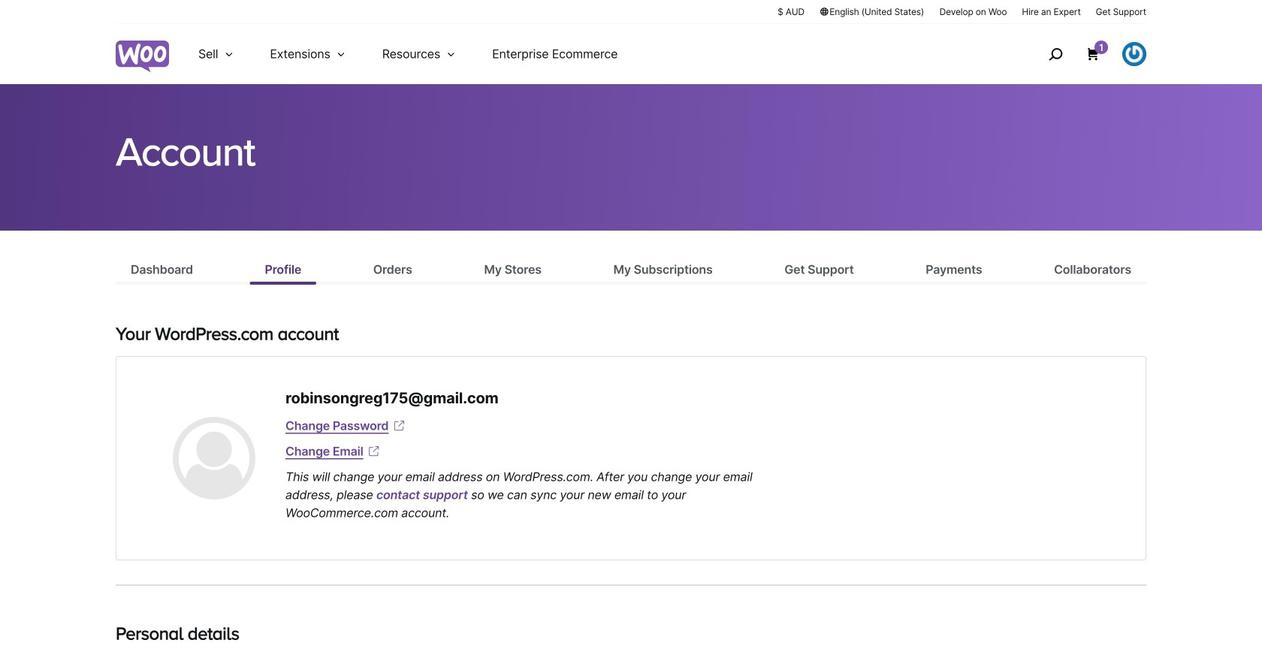 Task type: describe. For each thing, give the bounding box(es) containing it.
gravatar image image
[[173, 417, 256, 500]]



Task type: locate. For each thing, give the bounding box(es) containing it.
0 horizontal spatial external link image
[[367, 444, 382, 459]]

open account menu image
[[1123, 42, 1147, 66]]

0 vertical spatial external link image
[[392, 419, 407, 434]]

service navigation menu element
[[1017, 30, 1147, 79]]

1 horizontal spatial external link image
[[392, 419, 407, 434]]

search image
[[1044, 42, 1068, 66]]

external link image
[[392, 419, 407, 434], [367, 444, 382, 459]]

1 vertical spatial external link image
[[367, 444, 382, 459]]



Task type: vqa. For each thing, say whether or not it's contained in the screenshot.
external link ICON to the left
yes



